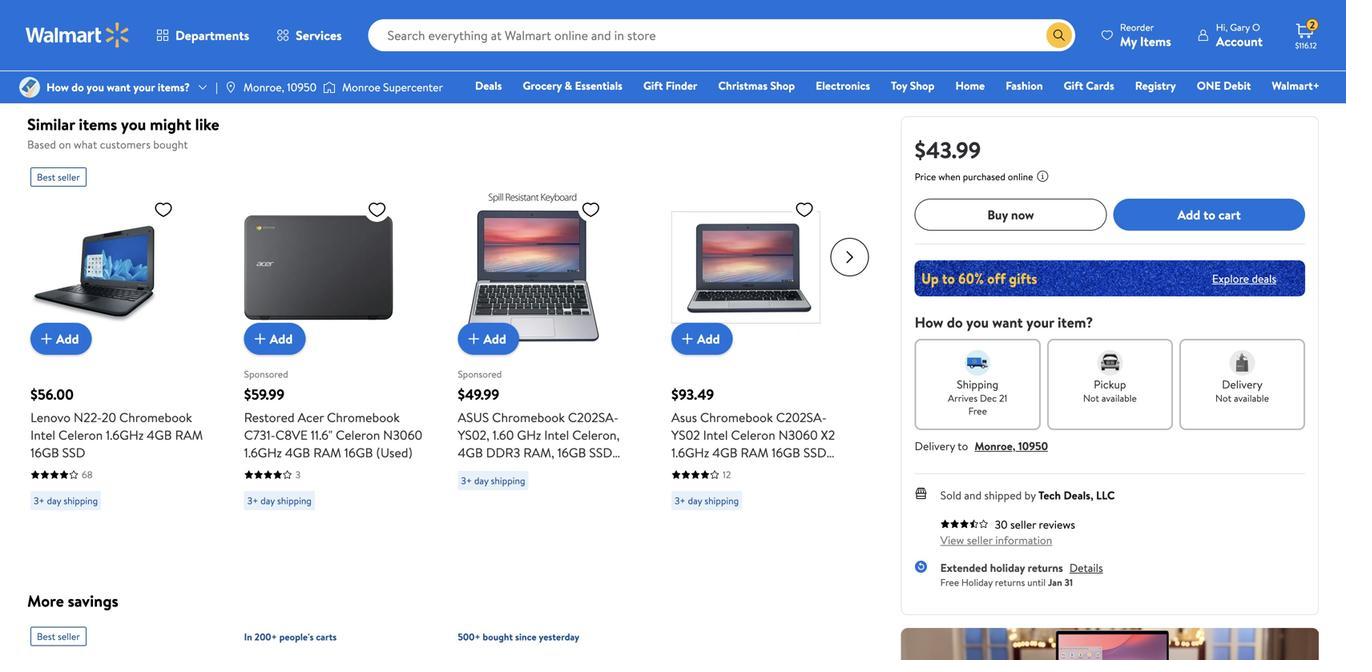 Task type: describe. For each thing, give the bounding box(es) containing it.
celeron for $56.00
[[58, 426, 103, 444]]

view seller information
[[941, 533, 1053, 548]]

add for asus chromebook c202sa- ys02 intel celeron n3060 x2 1.6ghz 4gb ram 16gb ssd (scratch and dent)
[[697, 330, 720, 348]]

31
[[1065, 576, 1073, 589]]

4gb inside sponsored $59.99 restored acer chromebook c731-c8ve 11.6" celeron n3060 1.6ghz 4gb ram 16gb (used)
[[285, 444, 310, 462]]

(grade
[[458, 479, 496, 497]]

$56.00
[[30, 385, 74, 405]]

and inside $93.49 asus chromebook c202sa- ys02 intel celeron n3060 x2 1.6ghz 4gb ram 16gb ssd (scratch and dent)
[[721, 462, 741, 479]]

10 h
[[113, 45, 132, 61]]

deals
[[475, 78, 502, 93]]

(used)
[[376, 444, 413, 462]]

sponsored $59.99 restored acer chromebook c731-c8ve 11.6" celeron n3060 1.6ghz 4gb ram 16gb (used)
[[244, 367, 423, 462]]

your for item?
[[1027, 313, 1054, 333]]

1 best seller from the top
[[37, 170, 80, 184]]

1 vertical spatial monroe,
[[975, 438, 1016, 454]]

asus chromebook c202sa-ys02 intel celeron n3060 x2 1.6ghz 4gb ram 16gb ssd (scratch and dent) image
[[672, 193, 821, 342]]

seller down 3.7333 stars out of 5, based on 30 seller reviews element
[[967, 533, 993, 548]]

want for item?
[[992, 313, 1023, 333]]

buy now button
[[915, 199, 1107, 231]]

4gb inside $93.49 asus chromebook c202sa- ys02 intel celeron n3060 x2 1.6ghz 4gb ram 16gb ssd (scratch and dent)
[[713, 444, 738, 462]]

shipping down ddr3
[[491, 474, 525, 488]]

electronics link
[[809, 77, 878, 94]]

$56.00 lenovo n22-20  chromebook intel celeron 1.6ghz 4gb ram 16gb ssd
[[30, 385, 203, 462]]

gary
[[1230, 20, 1250, 34]]

gb for 4 gb weight
[[568, 4, 583, 20]]

seller down on
[[58, 170, 80, 184]]

ram,
[[523, 444, 554, 462]]

drive,
[[488, 462, 522, 479]]

grocery
[[523, 78, 562, 93]]

shipped
[[985, 488, 1022, 503]]

carts
[[316, 630, 337, 644]]

intent image for shipping image
[[965, 350, 991, 376]]

16gb inside $56.00 lenovo n22-20  chromebook intel celeron 1.6ghz 4gb ram 16gb ssd
[[30, 444, 59, 462]]

chromebook inside sponsored $49.99 asus chromebook c202sa- ys02, 1.60 ghz intel celeron, 4gb ddr3 ram, 16gb ssd hard drive, chrome, 11" screen (grade b used)
[[492, 409, 565, 426]]

c202sa- inside $93.49 asus chromebook c202sa- ys02 intel celeron n3060 x2 1.6ghz 4gb ram 16gb ssd (scratch and dent)
[[776, 409, 827, 426]]

add inside 'button'
[[1178, 206, 1201, 223]]

similar items you might like based on what customers bought
[[27, 113, 219, 152]]

services
[[296, 26, 342, 44]]

$49.99
[[458, 385, 499, 405]]

jan
[[1048, 576, 1062, 589]]

items
[[1140, 32, 1171, 50]]

gift for gift cards
[[1064, 78, 1084, 93]]

3+ day shipping down ddr3
[[461, 474, 525, 488]]

items
[[79, 113, 117, 135]]

16
[[113, 24, 123, 40]]

next slide for similar items you might like list image
[[831, 238, 869, 276]]

product group containing $93.49
[[672, 161, 850, 519]]

intent image for delivery image
[[1230, 350, 1255, 376]]

16gb inside $93.49 asus chromebook c202sa- ys02 intel celeron n3060 x2 1.6ghz 4gb ram 16gb ssd (scratch and dent)
[[772, 444, 801, 462]]

buy
[[988, 206, 1008, 223]]

do for how do you want your item?
[[947, 313, 963, 333]]

add to favorites list, asus chromebook c202sa-ys02, 1.60 ghz intel celeron, 4gb ddr3 ram, 16gb ssd hard drive, chrome, 11" screen (grade b used) image
[[581, 200, 601, 220]]

add to favorites list, lenovo n22-20  chromebook intel celeron 1.6ghz 4gb ram 16gb ssd image
[[154, 200, 173, 220]]

shipping down c8ve
[[277, 494, 312, 508]]

by
[[1025, 488, 1036, 503]]

1.60
[[493, 426, 514, 444]]

Search search field
[[368, 19, 1075, 51]]

deals,
[[1064, 488, 1094, 503]]

christmas shop link
[[711, 77, 802, 94]]

o
[[1253, 20, 1260, 34]]

pickup
[[1094, 377, 1126, 392]]

buy now
[[988, 206, 1034, 223]]

electronics
[[816, 78, 870, 93]]

16gb inside sponsored $49.99 asus chromebook c202sa- ys02, 1.60 ghz intel celeron, 4gb ddr3 ram, 16gb ssd hard drive, chrome, 11" screen (grade b used)
[[558, 444, 586, 462]]

500+ bought since yesterday
[[458, 630, 579, 644]]

search icon image
[[1053, 29, 1066, 42]]

home link
[[948, 77, 992, 94]]

might
[[150, 113, 191, 135]]

your for items?
[[133, 79, 155, 95]]

chromebook inside sponsored $59.99 restored acer chromebook c731-c8ve 11.6" celeron n3060 1.6ghz 4gb ram 16gb (used)
[[327, 409, 400, 426]]

battery
[[40, 45, 76, 61]]

chromebook inside $56.00 lenovo n22-20  chromebook intel celeron 1.6ghz 4gb ram 16gb ssd
[[119, 409, 192, 426]]

3+ day shipping down 68
[[34, 494, 98, 508]]

like
[[195, 113, 219, 135]]

product group containing $49.99
[[458, 161, 636, 519]]

not for delivery
[[1216, 391, 1232, 405]]

how for how do you want your item?
[[915, 313, 944, 333]]

do for how do you want your items?
[[71, 79, 84, 95]]

$43.99
[[915, 134, 981, 165]]

n3060 inside $93.49 asus chromebook c202sa- ys02 intel celeron n3060 x2 1.6ghz 4gb ram 16gb ssd (scratch and dent)
[[779, 426, 818, 444]]

price
[[915, 170, 936, 184]]

3.7333 stars out of 5, based on 30 seller reviews element
[[941, 519, 989, 529]]

n22-
[[74, 409, 102, 426]]

supercenter
[[383, 79, 443, 95]]

(scratch
[[672, 462, 718, 479]]

ys02,
[[458, 426, 490, 444]]

arrives
[[948, 391, 978, 405]]

on
[[59, 137, 71, 152]]

asus
[[672, 409, 697, 426]]

4
[[559, 4, 566, 20]]

bought inside "similar items you might like based on what customers bought"
[[153, 137, 188, 152]]

ram
[[481, 4, 503, 20]]

hi,
[[1216, 20, 1228, 34]]

11"
[[576, 462, 589, 479]]

asus chromebook c202sa-ys02, 1.60 ghz intel celeron, 4gb ddr3 ram, 16gb ssd hard drive, chrome, 11" screen (grade b used) image
[[458, 193, 607, 342]]

1 horizontal spatial bought
[[483, 630, 513, 644]]

sold
[[941, 488, 962, 503]]

grocery & essentials link
[[516, 77, 630, 94]]

gift cards link
[[1057, 77, 1122, 94]]

2 best from the top
[[37, 630, 55, 644]]

ram inside $56.00 lenovo n22-20  chromebook intel celeron 1.6ghz 4gb ram 16gb ssd
[[175, 426, 203, 444]]

departments
[[176, 26, 249, 44]]

gift for gift finder
[[643, 78, 663, 93]]

walmart+
[[1272, 78, 1320, 93]]

1.6ghz inside sponsored $59.99 restored acer chromebook c731-c8ve 11.6" celeron n3060 1.6ghz 4gb ram 16gb (used)
[[244, 444, 282, 462]]

ram inside sponsored $59.99 restored acer chromebook c731-c8ve 11.6" celeron n3060 1.6ghz 4gb ram 16gb (used)
[[313, 444, 341, 462]]

seller down more savings at bottom
[[58, 630, 80, 644]]

chromebook inside $93.49 asus chromebook c202sa- ys02 intel celeron n3060 x2 1.6ghz 4gb ram 16gb ssd (scratch and dent)
[[700, 409, 773, 426]]

what
[[74, 137, 97, 152]]

celeron,
[[572, 426, 620, 444]]

available for delivery
[[1234, 391, 1269, 405]]

until
[[1028, 576, 1046, 589]]

add to cart image
[[251, 329, 270, 349]]

in 200+ people's carts
[[244, 630, 337, 644]]

acer
[[298, 409, 324, 426]]

20
[[102, 409, 116, 426]]

sponsored for $59.99
[[244, 367, 288, 381]]

hi, gary o account
[[1216, 20, 1263, 50]]

monroe, 10950
[[243, 79, 317, 95]]

lenovo n22-20  chromebook intel celeron 1.6ghz 4gb ram 16gb ssd image
[[30, 193, 180, 342]]

view seller information link
[[941, 533, 1053, 548]]

0 vertical spatial monroe,
[[243, 79, 284, 95]]

gb for 16 gb battery life
[[126, 24, 141, 40]]

 image for monroe supercenter
[[323, 79, 336, 95]]

since
[[515, 630, 537, 644]]

tech
[[1039, 488, 1061, 503]]

how for how do you want your items?
[[46, 79, 69, 95]]

add button for $59.99
[[244, 323, 306, 355]]

product group containing $59.99
[[244, 161, 423, 519]]

1.6ghz inside $93.49 asus chromebook c202sa- ys02 intel celeron n3060 x2 1.6ghz 4gb ram 16gb ssd (scratch and dent)
[[672, 444, 709, 462]]

to for add
[[1204, 206, 1216, 223]]

500+
[[458, 630, 480, 644]]

llc
[[1096, 488, 1115, 503]]

 image for how do you want your items?
[[19, 77, 40, 98]]

2 best seller from the top
[[37, 630, 80, 644]]

walmart image
[[26, 22, 130, 48]]

add for $59.99
[[270, 330, 293, 348]]

$116.12
[[1295, 40, 1317, 51]]

h
[[126, 45, 132, 61]]

toy shop link
[[884, 77, 942, 94]]



Task type: vqa. For each thing, say whether or not it's contained in the screenshot.
middle you
yes



Task type: locate. For each thing, give the bounding box(es) containing it.
0 horizontal spatial do
[[71, 79, 84, 95]]

30
[[995, 517, 1008, 533]]

0 horizontal spatial available
[[1102, 391, 1137, 405]]

monroe, right | at the top of page
[[243, 79, 284, 95]]

1 n3060 from the left
[[383, 426, 423, 444]]

0 horizontal spatial gb
[[126, 24, 141, 40]]

ssd inside sponsored $49.99 asus chromebook c202sa- ys02, 1.60 ghz intel celeron, 4gb ddr3 ram, 16gb ssd hard drive, chrome, 11" screen (grade b used)
[[589, 444, 613, 462]]

not down the intent image for pickup
[[1083, 391, 1100, 405]]

intel inside sponsored $49.99 asus chromebook c202sa- ys02, 1.60 ghz intel celeron, 4gb ddr3 ram, 16gb ssd hard drive, chrome, 11" screen (grade b used)
[[544, 426, 569, 444]]

when
[[939, 170, 961, 184]]

purchased
[[963, 170, 1006, 184]]

2 shop from the left
[[910, 78, 935, 93]]

sponsored $49.99 asus chromebook c202sa- ys02, 1.60 ghz intel celeron, 4gb ddr3 ram, 16gb ssd hard drive, chrome, 11" screen (grade b used)
[[458, 367, 630, 497]]

ram memory
[[481, 4, 546, 20]]

1 horizontal spatial 3
[[559, 24, 565, 40]]

b
[[499, 479, 507, 497]]

1 horizontal spatial free
[[969, 404, 987, 418]]

ram left c731-
[[175, 426, 203, 444]]

gift left cards
[[1064, 78, 1084, 93]]

n3060 inside sponsored $59.99 restored acer chromebook c731-c8ve 11.6" celeron n3060 1.6ghz 4gb ram 16gb (used)
[[383, 426, 423, 444]]

0 vertical spatial want
[[107, 79, 131, 95]]

1 chromebook from the left
[[119, 409, 192, 426]]

best seller down more
[[37, 630, 80, 644]]

1 vertical spatial delivery
[[915, 438, 955, 454]]

1 vertical spatial best seller
[[37, 630, 80, 644]]

shipping
[[491, 474, 525, 488], [63, 494, 98, 508], [277, 494, 312, 508], [705, 494, 739, 508]]

add up $56.00
[[56, 330, 79, 348]]

you for how do you want your item?
[[967, 313, 989, 333]]

intel inside $56.00 lenovo n22-20  chromebook intel celeron 1.6ghz 4gb ram 16gb ssd
[[30, 426, 55, 444]]

to
[[1204, 206, 1216, 223], [958, 438, 968, 454]]

21
[[999, 391, 1008, 405]]

0 vertical spatial to
[[1204, 206, 1216, 223]]

sponsored inside sponsored $49.99 asus chromebook c202sa- ys02, 1.60 ghz intel celeron, 4gb ddr3 ram, 16gb ssd hard drive, chrome, 11" screen (grade b used)
[[458, 367, 502, 381]]

sponsored for $49.99
[[458, 367, 502, 381]]

0 horizontal spatial to
[[958, 438, 968, 454]]

Walmart Site-Wide search field
[[368, 19, 1075, 51]]

celeron inside $93.49 asus chromebook c202sa- ys02 intel celeron n3060 x2 1.6ghz 4gb ram 16gb ssd (scratch and dent)
[[731, 426, 776, 444]]

1 horizontal spatial ssd
[[589, 444, 613, 462]]

1 vertical spatial best
[[37, 630, 55, 644]]

and
[[721, 462, 741, 479], [964, 488, 982, 503]]

1 vertical spatial bought
[[483, 630, 513, 644]]

4gb inside sponsored $49.99 asus chromebook c202sa- ys02, 1.60 ghz intel celeron, 4gb ddr3 ram, 16gb ssd hard drive, chrome, 11" screen (grade b used)
[[458, 444, 483, 462]]

10
[[113, 45, 124, 61]]

3 add to cart image from the left
[[678, 329, 697, 349]]

3 for 3 lbs touchscreen
[[559, 24, 565, 40]]

do down life
[[71, 79, 84, 95]]

ssd up 68
[[62, 444, 85, 462]]

savings
[[68, 590, 118, 612]]

1 horizontal spatial c202sa-
[[776, 409, 827, 426]]

2 not from the left
[[1216, 391, 1232, 405]]

3+ day shipping
[[461, 474, 525, 488], [34, 494, 98, 508], [247, 494, 312, 508], [675, 494, 739, 508]]

2 horizontal spatial add to cart image
[[678, 329, 697, 349]]

1 horizontal spatial  image
[[224, 81, 237, 94]]

available inside 'delivery not available'
[[1234, 391, 1269, 405]]

0 horizontal spatial not
[[1083, 391, 1100, 405]]

1 vertical spatial how
[[915, 313, 944, 333]]

restored
[[244, 409, 295, 426]]

delivery for not
[[1222, 377, 1263, 392]]

touchscreen
[[481, 45, 542, 61]]

chromebook up ram,
[[492, 409, 565, 426]]

n
[[559, 45, 567, 61]]

1 best from the top
[[37, 170, 55, 184]]

1 horizontal spatial gift
[[1064, 78, 1084, 93]]

add to favorites list, asus chromebook c202sa-ys02 intel celeron n3060 x2 1.6ghz 4gb ram 16gb ssd (scratch and dent) image
[[795, 200, 814, 220]]

3 16gb from the left
[[558, 444, 586, 462]]

1 vertical spatial want
[[992, 313, 1023, 333]]

0 vertical spatial best
[[37, 170, 55, 184]]

shipping down 12
[[705, 494, 739, 508]]

3 intel from the left
[[703, 426, 728, 444]]

add up $49.99
[[484, 330, 506, 348]]

0 horizontal spatial you
[[87, 79, 104, 95]]

gb right 4
[[568, 4, 583, 20]]

add to cart image
[[37, 329, 56, 349], [464, 329, 484, 349], [678, 329, 697, 349]]

returns left the 31
[[1028, 560, 1063, 576]]

gb inside 16 gb battery life
[[126, 24, 141, 40]]

product group containing $56.00
[[30, 161, 209, 519]]

gb right '16' on the top left of page
[[126, 24, 141, 40]]

free for shipping
[[969, 404, 987, 418]]

ram right (scratch
[[741, 444, 769, 462]]

$59.99
[[244, 385, 285, 405]]

3+ day shipping down c8ve
[[247, 494, 312, 508]]

1.6ghz inside $56.00 lenovo n22-20  chromebook intel celeron 1.6ghz 4gb ram 16gb ssd
[[106, 426, 144, 444]]

available down the intent image for pickup
[[1102, 391, 1137, 405]]

4gb up 12
[[713, 444, 738, 462]]

4gb left ddr3
[[458, 444, 483, 462]]

16gb inside sponsored $59.99 restored acer chromebook c731-c8ve 11.6" celeron n3060 1.6ghz 4gb ram 16gb (used)
[[344, 444, 373, 462]]

3 celeron from the left
[[731, 426, 776, 444]]

free down shipping
[[969, 404, 987, 418]]

celeron up dent) at the right of the page
[[731, 426, 776, 444]]

want for items?
[[107, 79, 131, 95]]

&
[[565, 78, 572, 93]]

best seller
[[37, 170, 80, 184], [37, 630, 80, 644]]

intel down $56.00
[[30, 426, 55, 444]]

0 horizontal spatial celeron
[[58, 426, 103, 444]]

0 horizontal spatial ssd
[[62, 444, 85, 462]]

fashion
[[1006, 78, 1043, 93]]

2 intel from the left
[[544, 426, 569, 444]]

information
[[996, 533, 1053, 548]]

3 inside 3 lbs touchscreen
[[559, 24, 565, 40]]

1 16gb from the left
[[30, 444, 59, 462]]

16gb left (used)
[[344, 444, 373, 462]]

0 vertical spatial bought
[[153, 137, 188, 152]]

2 chromebook from the left
[[327, 409, 400, 426]]

10950 down services dropdown button
[[287, 79, 317, 95]]

0 horizontal spatial free
[[941, 576, 959, 589]]

now
[[1011, 206, 1034, 223]]

intel for $93.49
[[703, 426, 728, 444]]

you up intent image for shipping
[[967, 313, 989, 333]]

2 horizontal spatial celeron
[[731, 426, 776, 444]]

chromebook down $93.49 on the bottom of the page
[[700, 409, 773, 426]]

sponsored inside sponsored $59.99 restored acer chromebook c731-c8ve 11.6" celeron n3060 1.6ghz 4gb ram 16gb (used)
[[244, 367, 288, 381]]

up to sixty percent off deals. shop now. image
[[915, 260, 1305, 297]]

you for similar items you might like based on what customers bought
[[121, 113, 146, 135]]

1 vertical spatial and
[[964, 488, 982, 503]]

0 vertical spatial delivery
[[1222, 377, 1263, 392]]

chromebook right 20
[[119, 409, 192, 426]]

2 horizontal spatial  image
[[323, 79, 336, 95]]

16gb right ram,
[[558, 444, 586, 462]]

seller right the 30
[[1011, 517, 1036, 533]]

0 horizontal spatial ram
[[175, 426, 203, 444]]

4 16gb from the left
[[772, 444, 801, 462]]

your left items?
[[133, 79, 155, 95]]

available down intent image for delivery
[[1234, 391, 1269, 405]]

2 sponsored from the left
[[458, 367, 502, 381]]

price when purchased online
[[915, 170, 1033, 184]]

intent image for pickup image
[[1097, 350, 1123, 376]]

lenovo
[[30, 409, 71, 426]]

chromebook
[[119, 409, 192, 426], [327, 409, 400, 426], [492, 409, 565, 426], [700, 409, 773, 426]]

departments button
[[143, 16, 263, 54]]

add button up $59.99
[[244, 323, 306, 355]]

0 vertical spatial free
[[969, 404, 987, 418]]

2 horizontal spatial ram
[[741, 444, 769, 462]]

2 add to cart image from the left
[[464, 329, 484, 349]]

ssd right 11"
[[589, 444, 613, 462]]

2 celeron from the left
[[336, 426, 380, 444]]

0 horizontal spatial shop
[[770, 78, 795, 93]]

ssd inside $56.00 lenovo n22-20  chromebook intel celeron 1.6ghz 4gb ram 16gb ssd
[[62, 444, 85, 462]]

1 horizontal spatial shop
[[910, 78, 935, 93]]

1 horizontal spatial gb
[[568, 4, 583, 20]]

free for extended
[[941, 576, 959, 589]]

3 lbs touchscreen
[[481, 24, 581, 61]]

0 horizontal spatial and
[[721, 462, 741, 479]]

4 add button from the left
[[672, 323, 733, 355]]

3 left "lbs"
[[559, 24, 565, 40]]

11.6
[[113, 4, 129, 20]]

1 vertical spatial 10950
[[1018, 438, 1048, 454]]

3 ssd from the left
[[804, 444, 827, 462]]

 image up similar
[[19, 77, 40, 98]]

3 down c8ve
[[295, 468, 301, 482]]

16gb left 'x2'
[[772, 444, 801, 462]]

ssd right dent) at the right of the page
[[804, 444, 827, 462]]

product group containing best seller
[[30, 621, 209, 660]]

1 add button from the left
[[30, 323, 92, 355]]

0 vertical spatial best seller
[[37, 170, 80, 184]]

0 horizontal spatial  image
[[19, 77, 40, 98]]

1.6ghz right n22-
[[106, 426, 144, 444]]

1 vertical spatial to
[[958, 438, 968, 454]]

walmart+ link
[[1265, 77, 1327, 94]]

intel right ys02
[[703, 426, 728, 444]]

monroe supercenter
[[342, 79, 443, 95]]

best
[[37, 170, 55, 184], [37, 630, 55, 644]]

details button
[[1070, 560, 1103, 576]]

1 not from the left
[[1083, 391, 1100, 405]]

reviews
[[1039, 517, 1075, 533]]

free inside the extended holiday returns details free holiday returns until jan 31
[[941, 576, 959, 589]]

1 horizontal spatial intel
[[544, 426, 569, 444]]

1 horizontal spatial available
[[1234, 391, 1269, 405]]

free inside shipping arrives dec 21 free
[[969, 404, 987, 418]]

delivery up sold
[[915, 438, 955, 454]]

want left item?
[[992, 313, 1023, 333]]

asus
[[458, 409, 489, 426]]

hp chromebook 11 g5 ee intel celeron 1.6ghz 4gb 16gb chromeos - scratch and dent - scratch & dent image
[[30, 653, 180, 660]]

sponsored up $49.99
[[458, 367, 502, 381]]

not
[[1083, 391, 1100, 405], [1216, 391, 1232, 405]]

christmas shop
[[718, 78, 795, 93]]

1 intel from the left
[[30, 426, 55, 444]]

celeron inside sponsored $59.99 restored acer chromebook c731-c8ve 11.6" celeron n3060 1.6ghz 4gb ram 16gb (used)
[[336, 426, 380, 444]]

add to cart image for sponsored
[[464, 329, 484, 349]]

0 horizontal spatial delivery
[[915, 438, 955, 454]]

1 sponsored from the left
[[244, 367, 288, 381]]

ys02
[[672, 426, 700, 444]]

best down the based
[[37, 170, 55, 184]]

0 vertical spatial how
[[46, 79, 69, 95]]

to for delivery
[[958, 438, 968, 454]]

reorder my items
[[1120, 20, 1171, 50]]

0 horizontal spatial bought
[[153, 137, 188, 152]]

shipping down 68
[[63, 494, 98, 508]]

add for $49.99
[[484, 330, 506, 348]]

add to cart image up $93.49 on the bottom of the page
[[678, 329, 697, 349]]

celeron inside $56.00 lenovo n22-20  chromebook intel celeron 1.6ghz 4gb ram 16gb ssd
[[58, 426, 103, 444]]

monroe, down dec
[[975, 438, 1016, 454]]

ghz
[[517, 426, 541, 444]]

0 vertical spatial 10950
[[287, 79, 317, 95]]

2 n3060 from the left
[[779, 426, 818, 444]]

4gb left 11.6"
[[285, 444, 310, 462]]

0 horizontal spatial want
[[107, 79, 131, 95]]

bought left 'since'
[[483, 630, 513, 644]]

2 add button from the left
[[244, 323, 306, 355]]

sold and shipped by tech deals, llc
[[941, 488, 1115, 503]]

in
[[132, 4, 140, 20]]

1 gift from the left
[[643, 78, 663, 93]]

ddr3
[[486, 444, 520, 462]]

delivery inside 'delivery not available'
[[1222, 377, 1263, 392]]

2 ssd from the left
[[589, 444, 613, 462]]

add button for $49.99
[[458, 323, 519, 355]]

2 horizontal spatial intel
[[703, 426, 728, 444]]

celeron
[[58, 426, 103, 444], [336, 426, 380, 444], [731, 426, 776, 444]]

2 horizontal spatial ssd
[[804, 444, 827, 462]]

0 horizontal spatial returns
[[995, 576, 1025, 589]]

$93.49 asus chromebook c202sa- ys02 intel celeron n3060 x2 1.6ghz 4gb ram 16gb ssd (scratch and dent)
[[672, 385, 835, 479]]

add up $59.99
[[270, 330, 293, 348]]

add to favorites list, restored acer chromebook c731-c8ve 11.6" celeron n3060 1.6ghz 4gb ram 16gb (used) image
[[368, 200, 387, 220]]

0 horizontal spatial 3
[[295, 468, 301, 482]]

0 vertical spatial and
[[721, 462, 741, 479]]

people's
[[279, 630, 314, 644]]

1 vertical spatial 3
[[295, 468, 301, 482]]

returns left until
[[995, 576, 1025, 589]]

 image left "monroe"
[[323, 79, 336, 95]]

bought down the might
[[153, 137, 188, 152]]

1 shop from the left
[[770, 78, 795, 93]]

2 c202sa- from the left
[[776, 409, 827, 426]]

holiday
[[962, 576, 993, 589]]

lbs
[[567, 24, 581, 40]]

holiday
[[990, 560, 1025, 576]]

1 horizontal spatial returns
[[1028, 560, 1063, 576]]

1 horizontal spatial sponsored
[[458, 367, 502, 381]]

add button for asus chromebook c202sa- ys02 intel celeron n3060 x2 1.6ghz 4gb ram 16gb ssd (scratch and dent)
[[672, 323, 733, 355]]

 image
[[19, 77, 40, 98], [323, 79, 336, 95], [224, 81, 237, 94]]

monroe, 10950 button
[[975, 438, 1048, 454]]

registry
[[1135, 78, 1176, 93]]

4gb inside $56.00 lenovo n22-20  chromebook intel celeron 1.6ghz 4gb ram 16gb ssd
[[147, 426, 172, 444]]

1.6ghz down the asus
[[672, 444, 709, 462]]

1.6ghz down restored
[[244, 444, 282, 462]]

200+
[[255, 630, 277, 644]]

2 horizontal spatial you
[[967, 313, 989, 333]]

1 vertical spatial free
[[941, 576, 959, 589]]

dent)
[[744, 462, 777, 479]]

extended holiday returns details free holiday returns until jan 31
[[941, 560, 1103, 589]]

0 horizontal spatial gift
[[643, 78, 663, 93]]

add button up $49.99
[[458, 323, 519, 355]]

1 horizontal spatial and
[[964, 488, 982, 503]]

ram down acer
[[313, 444, 341, 462]]

0 horizontal spatial your
[[133, 79, 155, 95]]

not for pickup
[[1083, 391, 1100, 405]]

you
[[87, 79, 104, 95], [121, 113, 146, 135], [967, 313, 989, 333]]

shop right toy
[[910, 78, 935, 93]]

1 horizontal spatial monroe,
[[975, 438, 1016, 454]]

1 horizontal spatial delivery
[[1222, 377, 1263, 392]]

1 vertical spatial do
[[947, 313, 963, 333]]

1 horizontal spatial 10950
[[1018, 438, 1048, 454]]

intel for $56.00
[[30, 426, 55, 444]]

3+ day shipping down (scratch
[[675, 494, 739, 508]]

1 horizontal spatial n3060
[[779, 426, 818, 444]]

1 horizontal spatial add to cart image
[[464, 329, 484, 349]]

30 seller reviews
[[995, 517, 1075, 533]]

debit
[[1224, 78, 1251, 93]]

product group
[[30, 161, 209, 519], [244, 161, 423, 519], [458, 161, 636, 519], [672, 161, 850, 519], [30, 621, 209, 660]]

to left cart
[[1204, 206, 1216, 223]]

add button up $56.00
[[30, 323, 92, 355]]

n3060 left 'x2'
[[779, 426, 818, 444]]

free left holiday
[[941, 576, 959, 589]]

c202sa- up 11"
[[568, 409, 619, 426]]

available for pickup
[[1102, 391, 1137, 405]]

intel inside $93.49 asus chromebook c202sa- ys02 intel celeron n3060 x2 1.6ghz 4gb ram 16gb ssd (scratch and dent)
[[703, 426, 728, 444]]

 image right | at the top of page
[[224, 81, 237, 94]]

 image for monroe, 10950
[[224, 81, 237, 94]]

3 chromebook from the left
[[492, 409, 565, 426]]

you for how do you want your items?
[[87, 79, 104, 95]]

ssd inside $93.49 asus chromebook c202sa- ys02 intel celeron n3060 x2 1.6ghz 4gb ram 16gb ssd (scratch and dent)
[[804, 444, 827, 462]]

celeron up 68
[[58, 426, 103, 444]]

0 horizontal spatial how
[[46, 79, 69, 95]]

grocery & essentials
[[523, 78, 623, 93]]

c8ve
[[276, 426, 308, 444]]

you up customers
[[121, 113, 146, 135]]

1.6ghz
[[106, 426, 144, 444], [244, 444, 282, 462], [672, 444, 709, 462]]

toy
[[891, 78, 907, 93]]

best seller down on
[[37, 170, 80, 184]]

1 horizontal spatial do
[[947, 313, 963, 333]]

4 gb weight
[[481, 4, 583, 40]]

c202sa- inside sponsored $49.99 asus chromebook c202sa- ys02, 1.60 ghz intel celeron, 4gb ddr3 ram, 16gb ssd hard drive, chrome, 11" screen (grade b used)
[[568, 409, 619, 426]]

shop for toy shop
[[910, 78, 935, 93]]

2 16gb from the left
[[344, 444, 373, 462]]

2 available from the left
[[1234, 391, 1269, 405]]

x2
[[821, 426, 835, 444]]

0 horizontal spatial add to cart image
[[37, 329, 56, 349]]

celeron for $93.49
[[731, 426, 776, 444]]

1 available from the left
[[1102, 391, 1137, 405]]

want
[[107, 79, 131, 95], [992, 313, 1023, 333]]

gift left finder
[[643, 78, 663, 93]]

dec
[[980, 391, 997, 405]]

delivery for to
[[915, 438, 955, 454]]

shop for christmas shop
[[770, 78, 795, 93]]

10950 up the by
[[1018, 438, 1048, 454]]

add to cart image up $56.00
[[37, 329, 56, 349]]

celeron right 11.6"
[[336, 426, 380, 444]]

16 gb battery life
[[40, 24, 141, 61]]

1 horizontal spatial ram
[[313, 444, 341, 462]]

your left item?
[[1027, 313, 1054, 333]]

sponsored up $59.99
[[244, 367, 288, 381]]

delivery down intent image for delivery
[[1222, 377, 1263, 392]]

not inside the pickup not available
[[1083, 391, 1100, 405]]

ram inside $93.49 asus chromebook c202sa- ys02 intel celeron n3060 x2 1.6ghz 4gb ram 16gb ssd (scratch and dent)
[[741, 444, 769, 462]]

4 chromebook from the left
[[700, 409, 773, 426]]

want down 10
[[107, 79, 131, 95]]

1 celeron from the left
[[58, 426, 103, 444]]

1 horizontal spatial celeron
[[336, 426, 380, 444]]

add up $93.49 on the bottom of the page
[[697, 330, 720, 348]]

restored acer chromebook c731-c8ve 11.6" celeron n3060 1.6ghz 4gb ram 16gb (used) image
[[244, 193, 393, 342]]

to down arrives at bottom right
[[958, 438, 968, 454]]

one debit
[[1197, 78, 1251, 93]]

add to cart image for $93.49
[[678, 329, 697, 349]]

1 horizontal spatial you
[[121, 113, 146, 135]]

1 ssd from the left
[[62, 444, 85, 462]]

not down intent image for delivery
[[1216, 391, 1232, 405]]

2 gift from the left
[[1064, 78, 1084, 93]]

used)
[[510, 479, 542, 497]]

add left cart
[[1178, 206, 1201, 223]]

do up shipping
[[947, 313, 963, 333]]

0 horizontal spatial c202sa-
[[568, 409, 619, 426]]

0 vertical spatial 3
[[559, 24, 565, 40]]

capacity
[[60, 24, 100, 40]]

and left dent) at the right of the page
[[721, 462, 741, 479]]

0 horizontal spatial sponsored
[[244, 367, 288, 381]]

cart
[[1219, 206, 1241, 223]]

3 for 3
[[295, 468, 301, 482]]

1 vertical spatial gb
[[126, 24, 141, 40]]

free
[[969, 404, 987, 418], [941, 576, 959, 589]]

0 horizontal spatial monroe,
[[243, 79, 284, 95]]

0 vertical spatial do
[[71, 79, 84, 95]]

2 horizontal spatial 1.6ghz
[[672, 444, 709, 462]]

0 vertical spatial you
[[87, 79, 104, 95]]

you inside "similar items you might like based on what customers bought"
[[121, 113, 146, 135]]

0 horizontal spatial intel
[[30, 426, 55, 444]]

n3060 left ys02,
[[383, 426, 423, 444]]

essentials
[[575, 78, 623, 93]]

16gb down the lenovo
[[30, 444, 59, 462]]

available inside the pickup not available
[[1102, 391, 1137, 405]]

view
[[941, 533, 964, 548]]

legal information image
[[1037, 170, 1049, 183]]

shipping arrives dec 21 free
[[948, 377, 1008, 418]]

and right sold
[[964, 488, 982, 503]]

0 vertical spatial gb
[[568, 4, 583, 20]]

available
[[1102, 391, 1137, 405], [1234, 391, 1269, 405]]

day
[[474, 474, 489, 488], [47, 494, 61, 508], [261, 494, 275, 508], [688, 494, 702, 508]]

best down more
[[37, 630, 55, 644]]

bought
[[153, 137, 188, 152], [483, 630, 513, 644]]

4gb right 20
[[147, 426, 172, 444]]

1 horizontal spatial not
[[1216, 391, 1232, 405]]

add button up $93.49 on the bottom of the page
[[672, 323, 733, 355]]

chromebook up (used)
[[327, 409, 400, 426]]

to inside 'button'
[[1204, 206, 1216, 223]]

intel right the ghz
[[544, 426, 569, 444]]

not inside 'delivery not available'
[[1216, 391, 1232, 405]]

0 horizontal spatial n3060
[[383, 426, 423, 444]]

explore
[[1212, 271, 1249, 286]]

1 horizontal spatial to
[[1204, 206, 1216, 223]]

1 add to cart image from the left
[[37, 329, 56, 349]]

delivery
[[1222, 377, 1263, 392], [915, 438, 955, 454]]

1 horizontal spatial your
[[1027, 313, 1054, 333]]

0 vertical spatial your
[[133, 79, 155, 95]]

3 add button from the left
[[458, 323, 519, 355]]

1 vertical spatial your
[[1027, 313, 1054, 333]]

services button
[[263, 16, 356, 54]]

1 c202sa- from the left
[[568, 409, 619, 426]]

gb inside 4 gb weight
[[568, 4, 583, 20]]

1 horizontal spatial 1.6ghz
[[244, 444, 282, 462]]

c202sa- up dent) at the right of the page
[[776, 409, 827, 426]]

shop right the christmas
[[770, 78, 795, 93]]

0 horizontal spatial 1.6ghz
[[106, 426, 144, 444]]

1 horizontal spatial how
[[915, 313, 944, 333]]

you down life
[[87, 79, 104, 95]]

2 vertical spatial you
[[967, 313, 989, 333]]

1 vertical spatial you
[[121, 113, 146, 135]]

explore deals
[[1212, 271, 1277, 286]]

1 horizontal spatial want
[[992, 313, 1023, 333]]

0 horizontal spatial 10950
[[287, 79, 317, 95]]

how do you want your item?
[[915, 313, 1093, 333]]

account
[[1216, 32, 1263, 50]]



